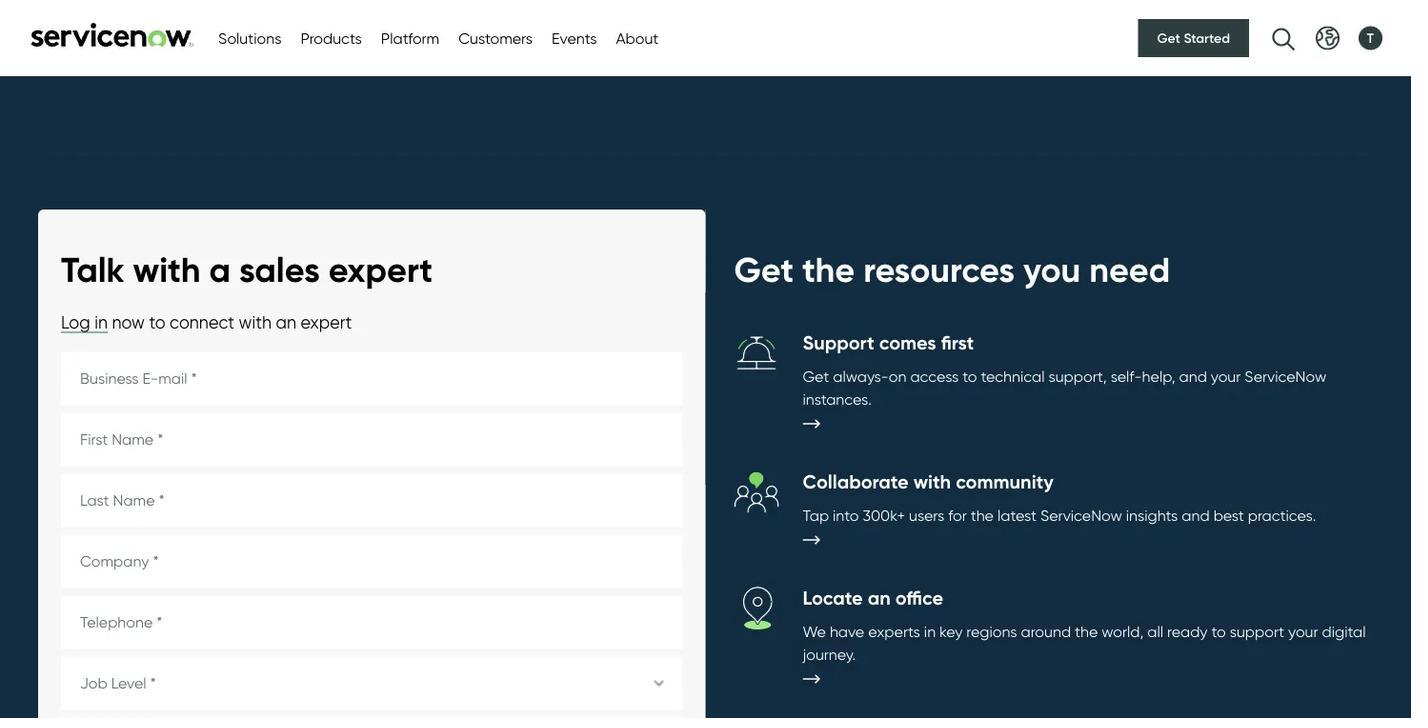 Task type: describe. For each thing, give the bounding box(es) containing it.
and for first
[[1179, 367, 1207, 385]]

get the resources you need
[[734, 249, 1170, 291]]

solutions button
[[218, 27, 282, 50]]

get for get started
[[1157, 30, 1180, 46]]

instances.
[[803, 389, 872, 408]]

resources
[[863, 249, 1015, 291]]

platform button
[[381, 27, 439, 50]]

support
[[1230, 622, 1284, 641]]

0 horizontal spatial servicenow
[[1040, 506, 1122, 524]]

get for get always-on access to technical support, self-help, and your servicenow instances.
[[803, 367, 829, 385]]

technical
[[981, 367, 1045, 385]]

journey.
[[803, 645, 856, 663]]

platform
[[381, 29, 439, 47]]

support
[[803, 331, 874, 355]]

best
[[1213, 506, 1244, 524]]

users
[[909, 506, 944, 524]]

Telephone telephone field
[[61, 596, 683, 649]]

office
[[895, 586, 943, 610]]

community
[[956, 470, 1054, 494]]

tap
[[803, 506, 829, 524]]

tap into 300k+ users for the latest servicenow insights and best practices.
[[803, 506, 1316, 524]]

connect
[[170, 311, 234, 332]]

Last Name text field
[[61, 474, 683, 527]]

self-
[[1111, 367, 1142, 385]]

products
[[301, 29, 362, 47]]

on
[[889, 367, 907, 385]]

your inside we have experts in key regions around the world, all ready to support your digital journey.
[[1288, 622, 1318, 641]]

digital
[[1322, 622, 1366, 641]]

experts
[[868, 622, 920, 641]]

a
[[209, 249, 231, 291]]

to inside we have experts in key regions around the world, all ready to support your digital journey.
[[1211, 622, 1226, 641]]

customers
[[458, 29, 533, 47]]

regions
[[966, 622, 1017, 641]]

collaborate with community
[[803, 470, 1054, 494]]

servicenow image
[[29, 22, 195, 47]]

get for get the resources you need
[[734, 249, 794, 291]]

1 horizontal spatial with
[[239, 311, 272, 332]]

always-
[[833, 367, 889, 385]]

locate an office
[[803, 586, 943, 610]]

started
[[1184, 30, 1230, 46]]

get always-on access to technical support, self-help, and your servicenow instances.
[[803, 367, 1326, 408]]

in inside we have experts in key regions around the world, all ready to support your digital journey.
[[924, 622, 936, 641]]

0 horizontal spatial in
[[95, 311, 108, 332]]

events button
[[552, 27, 597, 50]]

locate
[[803, 586, 863, 610]]

collaborate
[[803, 470, 909, 494]]

0 vertical spatial to
[[149, 311, 165, 332]]

servicenow inside get always-on access to technical support, self-help, and your servicenow instances.
[[1245, 367, 1326, 385]]



Task type: locate. For each thing, give the bounding box(es) containing it.
access
[[910, 367, 959, 385]]

get started
[[1157, 30, 1230, 46]]

about
[[616, 29, 659, 47]]

all
[[1147, 622, 1163, 641]]

and inside get always-on access to technical support, self-help, and your servicenow instances.
[[1179, 367, 1207, 385]]

sales
[[239, 249, 320, 291]]

1 horizontal spatial the
[[971, 506, 994, 524]]

1 vertical spatial with
[[239, 311, 272, 332]]

2 vertical spatial with
[[913, 470, 951, 494]]

1 vertical spatial and
[[1182, 506, 1210, 524]]

customers button
[[458, 27, 533, 50]]

the left world,
[[1075, 622, 1098, 641]]

latest
[[997, 506, 1037, 524]]

0 vertical spatial with
[[133, 249, 201, 291]]

world,
[[1102, 622, 1144, 641]]

an
[[276, 311, 296, 332], [868, 586, 891, 610]]

1 horizontal spatial to
[[962, 367, 977, 385]]

key
[[939, 622, 963, 641]]

with left the a
[[133, 249, 201, 291]]

need
[[1089, 249, 1170, 291]]

an up experts
[[868, 586, 891, 610]]

into
[[833, 506, 859, 524]]

ready
[[1167, 622, 1208, 641]]

for
[[948, 506, 967, 524]]

Business E-mail text field
[[61, 352, 683, 405]]

with up users
[[913, 470, 951, 494]]

support comes first
[[803, 331, 974, 355]]

0 horizontal spatial with
[[133, 249, 201, 291]]

0 vertical spatial the
[[802, 249, 855, 291]]

comes
[[879, 331, 936, 355]]

Company text field
[[61, 535, 683, 588]]

0 vertical spatial servicenow
[[1245, 367, 1326, 385]]

0 horizontal spatial your
[[1211, 367, 1241, 385]]

1 horizontal spatial servicenow
[[1245, 367, 1326, 385]]

products button
[[301, 27, 362, 50]]

have
[[830, 622, 864, 641]]

and for community
[[1182, 506, 1210, 524]]

1 vertical spatial the
[[971, 506, 994, 524]]

1 vertical spatial an
[[868, 586, 891, 610]]

to right ready on the right bottom of the page
[[1211, 622, 1226, 641]]

0 vertical spatial an
[[276, 311, 296, 332]]

0 vertical spatial get
[[1157, 30, 1180, 46]]

talk with a sales expert
[[61, 249, 433, 291]]

in
[[95, 311, 108, 332], [924, 622, 936, 641]]

with
[[133, 249, 201, 291], [239, 311, 272, 332], [913, 470, 951, 494]]

0 horizontal spatial the
[[802, 249, 855, 291]]

to right now
[[149, 311, 165, 332]]

expert
[[328, 249, 433, 291], [301, 311, 352, 332]]

log in link
[[61, 311, 108, 333]]

0 horizontal spatial an
[[276, 311, 296, 332]]

the right for
[[971, 506, 994, 524]]

servicenow
[[1245, 367, 1326, 385], [1040, 506, 1122, 524]]

1 horizontal spatial in
[[924, 622, 936, 641]]

log in now to connect with an expert
[[61, 311, 352, 332]]

to
[[149, 311, 165, 332], [962, 367, 977, 385], [1211, 622, 1226, 641]]

with for collaborate
[[913, 470, 951, 494]]

solutions
[[218, 29, 282, 47]]

the
[[802, 249, 855, 291], [971, 506, 994, 524], [1075, 622, 1098, 641]]

get inside get always-on access to technical support, self-help, and your servicenow instances.
[[803, 367, 829, 385]]

0 vertical spatial your
[[1211, 367, 1241, 385]]

0 horizontal spatial to
[[149, 311, 165, 332]]

insights
[[1126, 506, 1178, 524]]

0 vertical spatial in
[[95, 311, 108, 332]]

about button
[[616, 27, 659, 50]]

first
[[941, 331, 974, 355]]

practices.
[[1248, 506, 1316, 524]]

events
[[552, 29, 597, 47]]

2 horizontal spatial the
[[1075, 622, 1098, 641]]

1 vertical spatial expert
[[301, 311, 352, 332]]

1 horizontal spatial an
[[868, 586, 891, 610]]

your inside get always-on access to technical support, self-help, and your servicenow instances.
[[1211, 367, 1241, 385]]

we have experts in key regions around the world, all ready to support your digital journey.
[[803, 622, 1366, 663]]

0 vertical spatial and
[[1179, 367, 1207, 385]]

in left key
[[924, 622, 936, 641]]

2 vertical spatial to
[[1211, 622, 1226, 641]]

1 vertical spatial your
[[1288, 622, 1318, 641]]

1 horizontal spatial get
[[803, 367, 829, 385]]

1 vertical spatial get
[[734, 249, 794, 291]]

0 horizontal spatial get
[[734, 249, 794, 291]]

an down sales
[[276, 311, 296, 332]]

with down talk with a sales expert
[[239, 311, 272, 332]]

your right the help,
[[1211, 367, 1241, 385]]

around
[[1021, 622, 1071, 641]]

with for talk
[[133, 249, 201, 291]]

300k+
[[863, 506, 905, 524]]

get started link
[[1138, 19, 1249, 57]]

log
[[61, 311, 90, 332]]

now
[[112, 311, 145, 332]]

and left best
[[1182, 506, 1210, 524]]

0 vertical spatial expert
[[328, 249, 433, 291]]

your
[[1211, 367, 1241, 385], [1288, 622, 1318, 641]]

your left digital
[[1288, 622, 1318, 641]]

the inside we have experts in key regions around the world, all ready to support your digital journey.
[[1075, 622, 1098, 641]]

and
[[1179, 367, 1207, 385], [1182, 506, 1210, 524]]

in right log
[[95, 311, 108, 332]]

2 horizontal spatial with
[[913, 470, 951, 494]]

2 vertical spatial get
[[803, 367, 829, 385]]

and right the help,
[[1179, 367, 1207, 385]]

First Name text field
[[61, 413, 683, 466]]

1 vertical spatial to
[[962, 367, 977, 385]]

help,
[[1142, 367, 1175, 385]]

1 vertical spatial in
[[924, 622, 936, 641]]

1 vertical spatial servicenow
[[1040, 506, 1122, 524]]

to right access
[[962, 367, 977, 385]]

you
[[1023, 249, 1081, 291]]

to inside get always-on access to technical support, self-help, and your servicenow instances.
[[962, 367, 977, 385]]

2 vertical spatial the
[[1075, 622, 1098, 641]]

the up support
[[802, 249, 855, 291]]

talk
[[61, 249, 124, 291]]

get
[[1157, 30, 1180, 46], [734, 249, 794, 291], [803, 367, 829, 385]]

support,
[[1048, 367, 1107, 385]]

2 horizontal spatial to
[[1211, 622, 1226, 641]]

2 horizontal spatial get
[[1157, 30, 1180, 46]]

1 horizontal spatial your
[[1288, 622, 1318, 641]]

we
[[803, 622, 826, 641]]



Task type: vqa. For each thing, say whether or not it's contained in the screenshot.


